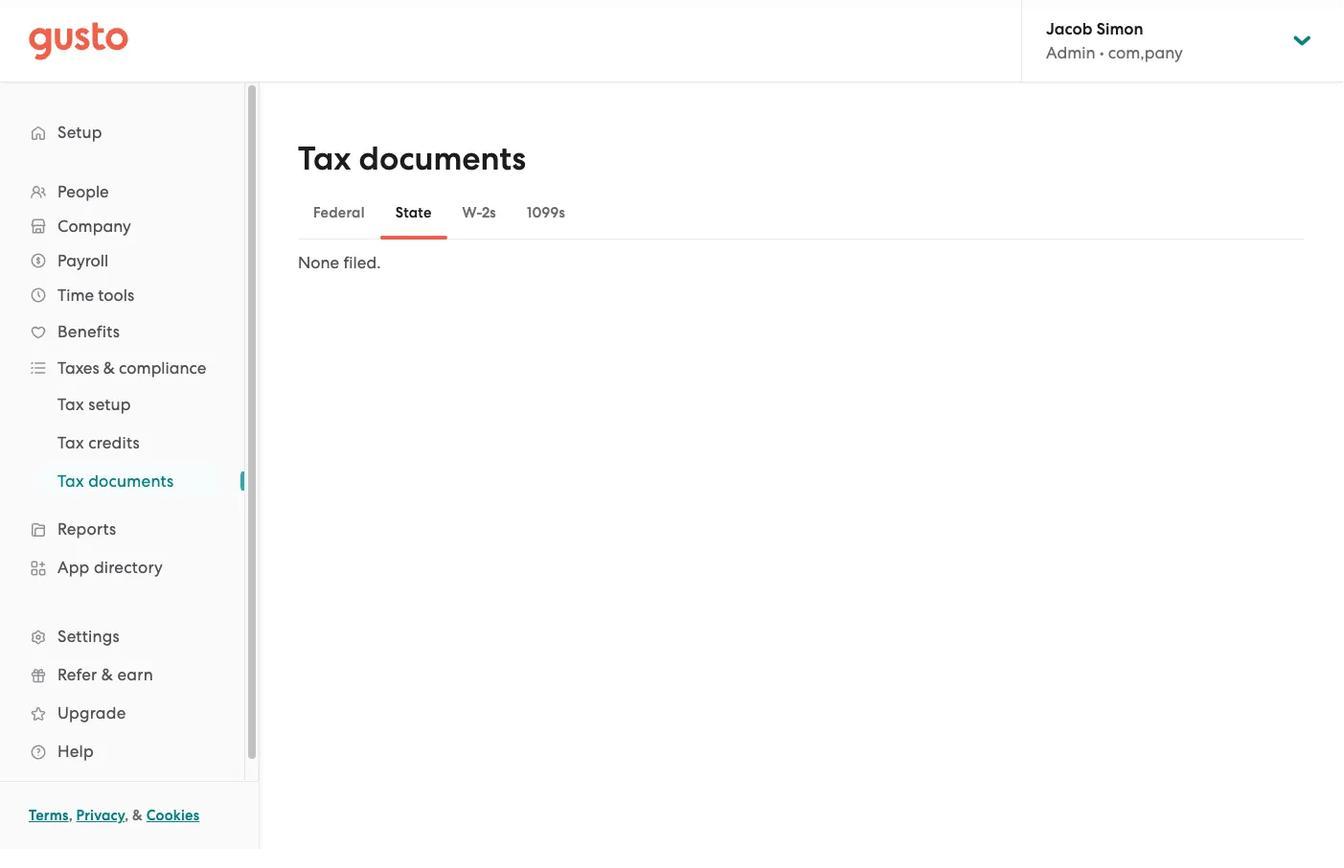 Task type: vqa. For each thing, say whether or not it's contained in the screenshot.
documents to the bottom
yes



Task type: describe. For each thing, give the bounding box(es) containing it.
reports
[[58, 519, 116, 539]]

jacob simon admin • com,pany
[[1047, 19, 1183, 62]]

& for compliance
[[103, 358, 115, 378]]

none
[[298, 253, 339, 272]]

terms , privacy , & cookies
[[29, 807, 200, 824]]

tax setup link
[[35, 387, 225, 422]]

help link
[[19, 734, 225, 769]]

w-2s button
[[447, 190, 512, 236]]

taxes & compliance
[[58, 358, 206, 378]]

& for earn
[[101, 665, 113, 684]]

refer & earn link
[[19, 657, 225, 692]]

tax for tax setup link
[[58, 395, 84, 414]]

list containing people
[[0, 174, 244, 771]]

taxes
[[58, 358, 99, 378]]

refer & earn
[[58, 665, 153, 684]]

1 , from the left
[[69, 807, 73, 824]]

taxes & compliance button
[[19, 351, 225, 385]]

company button
[[19, 209, 225, 243]]

people button
[[19, 174, 225, 209]]

home image
[[29, 22, 128, 60]]

federal
[[313, 204, 365, 221]]

setup
[[58, 123, 102, 142]]

payroll button
[[19, 243, 225, 278]]

time
[[58, 286, 94, 305]]

credits
[[88, 433, 140, 452]]

terms link
[[29, 807, 69, 824]]

app directory
[[58, 558, 163, 577]]

tax for the tax credits link
[[58, 433, 84, 452]]

app directory link
[[19, 550, 225, 585]]

settings
[[58, 627, 120, 646]]

cookies button
[[146, 804, 200, 827]]

upgrade link
[[19, 696, 225, 730]]

terms
[[29, 807, 69, 824]]

directory
[[94, 558, 163, 577]]

1 horizontal spatial documents
[[359, 139, 526, 178]]

help
[[58, 742, 94, 761]]

documents inside "link"
[[88, 472, 174, 491]]

benefits link
[[19, 314, 225, 349]]

tools
[[98, 286, 134, 305]]

tax documents inside the tax documents "link"
[[58, 472, 174, 491]]

com,pany
[[1109, 43, 1183, 62]]

reports link
[[19, 512, 225, 546]]

earn
[[117, 665, 153, 684]]

1099s
[[527, 204, 565, 221]]

tax for the tax documents "link"
[[58, 472, 84, 491]]

admin
[[1047, 43, 1096, 62]]

privacy
[[76, 807, 125, 824]]

2s
[[482, 204, 496, 221]]

state
[[396, 204, 432, 221]]

benefits
[[58, 322, 120, 341]]

0 vertical spatial tax documents
[[298, 139, 526, 178]]

state button
[[380, 190, 447, 236]]



Task type: locate. For each thing, give the bounding box(es) containing it.
0 vertical spatial &
[[103, 358, 115, 378]]

1 vertical spatial &
[[101, 665, 113, 684]]

company
[[58, 217, 131, 236]]

list containing tax setup
[[0, 385, 244, 500]]

app
[[58, 558, 90, 577]]

tax down the tax credits
[[58, 472, 84, 491]]

tax inside "link"
[[58, 472, 84, 491]]

,
[[69, 807, 73, 824], [125, 807, 129, 824]]

2 list from the top
[[0, 385, 244, 500]]

cookies
[[146, 807, 200, 824]]

, left cookies on the left
[[125, 807, 129, 824]]

privacy link
[[76, 807, 125, 824]]

tax setup
[[58, 395, 131, 414]]

1 list from the top
[[0, 174, 244, 771]]

tax
[[298, 139, 351, 178], [58, 395, 84, 414], [58, 433, 84, 452], [58, 472, 84, 491]]

0 horizontal spatial tax documents
[[58, 472, 174, 491]]

tax forms tab list
[[298, 186, 1305, 240]]

1 vertical spatial documents
[[88, 472, 174, 491]]

jacob
[[1047, 19, 1093, 39]]

& inside dropdown button
[[103, 358, 115, 378]]

tax credits
[[58, 433, 140, 452]]

tax documents up 'state'
[[298, 139, 526, 178]]

tax documents link
[[35, 464, 225, 498]]

, left privacy
[[69, 807, 73, 824]]

documents
[[359, 139, 526, 178], [88, 472, 174, 491]]

list
[[0, 174, 244, 771], [0, 385, 244, 500]]

time tools button
[[19, 278, 225, 312]]

setup
[[88, 395, 131, 414]]

tax documents
[[298, 139, 526, 178], [58, 472, 174, 491]]

1 horizontal spatial tax documents
[[298, 139, 526, 178]]

none filed.
[[298, 253, 381, 272]]

tax down taxes
[[58, 395, 84, 414]]

•
[[1100, 43, 1105, 62]]

tax left the credits
[[58, 433, 84, 452]]

simon
[[1097, 19, 1144, 39]]

payroll
[[58, 251, 108, 270]]

settings link
[[19, 619, 225, 654]]

upgrade
[[58, 703, 126, 723]]

setup link
[[19, 115, 225, 150]]

documents up 'state'
[[359, 139, 526, 178]]

tax up federal
[[298, 139, 351, 178]]

1 vertical spatial tax documents
[[58, 472, 174, 491]]

people
[[58, 182, 109, 201]]

w-2s
[[462, 204, 496, 221]]

documents down the tax credits link
[[88, 472, 174, 491]]

0 horizontal spatial documents
[[88, 472, 174, 491]]

& right taxes
[[103, 358, 115, 378]]

& left earn on the bottom
[[101, 665, 113, 684]]

refer
[[58, 665, 97, 684]]

federal button
[[298, 190, 380, 236]]

tax documents down the credits
[[58, 472, 174, 491]]

& left cookies on the left
[[132, 807, 143, 824]]

0 horizontal spatial ,
[[69, 807, 73, 824]]

compliance
[[119, 358, 206, 378]]

&
[[103, 358, 115, 378], [101, 665, 113, 684], [132, 807, 143, 824]]

2 , from the left
[[125, 807, 129, 824]]

time tools
[[58, 286, 134, 305]]

filed.
[[343, 253, 381, 272]]

1099s button
[[512, 190, 581, 236]]

tax credits link
[[35, 426, 225, 460]]

w-
[[462, 204, 482, 221]]

1 horizontal spatial ,
[[125, 807, 129, 824]]

gusto navigation element
[[0, 82, 244, 801]]

0 vertical spatial documents
[[359, 139, 526, 178]]

2 vertical spatial &
[[132, 807, 143, 824]]



